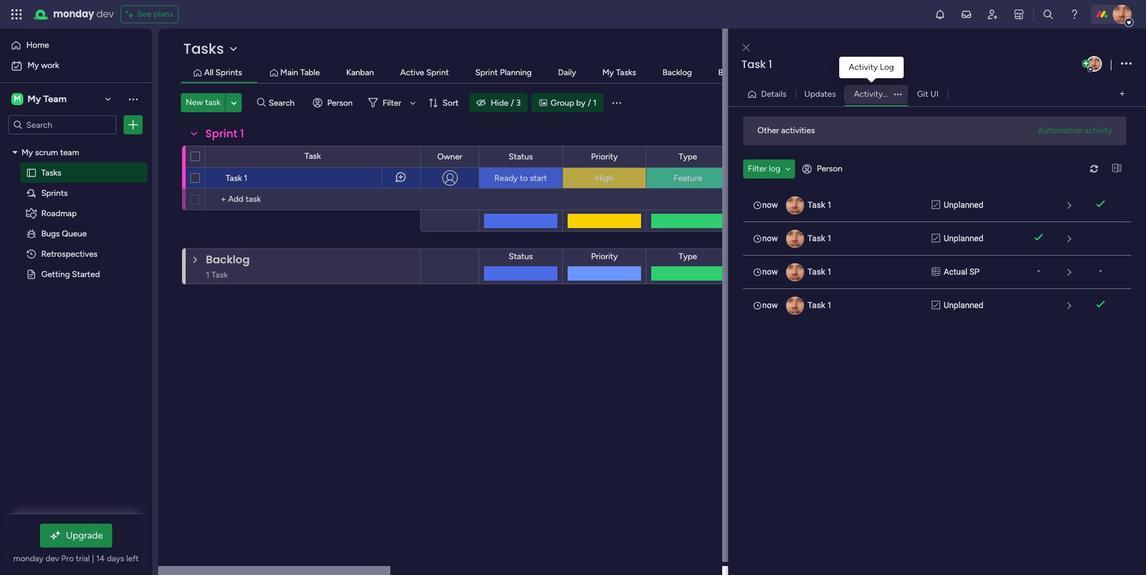 Task type: locate. For each thing, give the bounding box(es) containing it.
log up "activity log" "button"
[[881, 62, 895, 72]]

task
[[205, 97, 221, 108]]

workspace image
[[11, 93, 23, 106]]

filter for filter
[[383, 98, 402, 108]]

2 / from the left
[[588, 98, 591, 108]]

0 vertical spatial priority
[[591, 151, 618, 162]]

1 vertical spatial log
[[886, 89, 900, 99]]

my right workspace image
[[27, 93, 41, 105]]

options image up add view icon
[[1122, 56, 1133, 72]]

1
[[769, 57, 773, 72], [594, 98, 597, 108], [240, 126, 244, 141], [244, 173, 248, 183], [828, 200, 833, 209], [828, 233, 833, 243], [828, 267, 833, 276], [828, 300, 833, 310]]

now
[[763, 200, 778, 209], [763, 233, 778, 243], [763, 267, 778, 276], [763, 300, 778, 310]]

filter left the log
[[748, 163, 767, 174]]

activity up "activity log" "button"
[[849, 62, 878, 72]]

log left git
[[886, 89, 900, 99]]

0 vertical spatial status field
[[506, 150, 536, 163]]

group
[[551, 98, 575, 108]]

2 type from the top
[[679, 251, 698, 262]]

0 vertical spatial sprints
[[216, 67, 242, 78]]

0 horizontal spatial person button
[[308, 93, 360, 112]]

0 horizontal spatial tasks
[[41, 167, 61, 177]]

0 vertical spatial status
[[509, 151, 533, 162]]

1 vertical spatial backlog
[[206, 252, 250, 267]]

0 vertical spatial backlog
[[663, 67, 692, 78]]

0 vertical spatial options image
[[1122, 56, 1133, 72]]

1 vertical spatial unplanned
[[944, 233, 984, 243]]

ready to start
[[495, 173, 548, 183]]

2 now from the top
[[763, 233, 778, 243]]

filter log button
[[744, 159, 796, 178]]

monday left pro
[[13, 554, 43, 564]]

1 type from the top
[[679, 151, 698, 162]]

sprint
[[427, 67, 449, 78], [476, 67, 498, 78], [205, 126, 238, 141]]

sort button
[[424, 93, 466, 112]]

sprints up roadmap
[[41, 188, 68, 198]]

0 vertical spatial dev
[[97, 7, 114, 21]]

sprint planning button
[[473, 66, 535, 79]]

active sprint button
[[398, 66, 452, 79]]

Status field
[[506, 150, 536, 163], [506, 250, 536, 263]]

left
[[126, 554, 139, 564]]

filter inside button
[[748, 163, 767, 174]]

person down kanban button
[[327, 98, 353, 108]]

1 horizontal spatial /
[[588, 98, 591, 108]]

my inside button
[[603, 67, 614, 78]]

my up menu icon
[[603, 67, 614, 78]]

main table
[[280, 67, 320, 78]]

sprint for sprint planning
[[476, 67, 498, 78]]

unplanned
[[944, 200, 984, 209], [944, 233, 984, 243], [944, 300, 984, 310]]

my for my tasks
[[603, 67, 614, 78]]

sp
[[970, 267, 980, 276]]

Backlog field
[[203, 252, 253, 268]]

sprints right all
[[216, 67, 242, 78]]

log
[[881, 62, 895, 72], [886, 89, 900, 99]]

0 vertical spatial priority field
[[588, 150, 621, 163]]

status
[[509, 151, 533, 162], [509, 251, 533, 262]]

v2 checkbox image
[[932, 199, 941, 211], [932, 232, 941, 245]]

task 1
[[742, 57, 773, 72], [226, 173, 248, 183], [808, 200, 833, 209], [808, 233, 833, 243], [808, 267, 833, 276], [808, 300, 833, 310]]

2 vertical spatial tasks
[[41, 167, 61, 177]]

tasks
[[183, 39, 224, 59], [616, 67, 637, 78], [41, 167, 61, 177]]

0 horizontal spatial sprints
[[41, 188, 68, 198]]

Priority field
[[588, 150, 621, 163], [588, 250, 621, 263]]

git
[[918, 89, 929, 99]]

sprint down task
[[205, 126, 238, 141]]

0 horizontal spatial filter
[[383, 98, 402, 108]]

0 vertical spatial type field
[[676, 150, 701, 163]]

|
[[92, 554, 94, 564]]

monday
[[53, 7, 94, 21], [13, 554, 43, 564]]

1 horizontal spatial options image
[[1122, 56, 1133, 72]]

list box containing now
[[744, 188, 1132, 322]]

log
[[769, 163, 781, 174]]

Type field
[[676, 150, 701, 163], [676, 250, 701, 263]]

1 vertical spatial activity log
[[854, 89, 900, 99]]

0 vertical spatial dapulse check 2 image
[[1097, 200, 1105, 209]]

1 horizontal spatial dev
[[97, 7, 114, 21]]

dev left pro
[[46, 554, 59, 564]]

1 horizontal spatial list box
[[744, 188, 1132, 322]]

arrow down image
[[406, 96, 420, 110]]

sprint 1
[[205, 126, 244, 141]]

options image down workspace options icon
[[127, 119, 139, 131]]

2 public board image from the top
[[26, 268, 37, 280]]

sprint right active
[[427, 67, 449, 78]]

my inside 'option'
[[27, 60, 39, 70]]

1 horizontal spatial backlog
[[663, 67, 692, 78]]

monday up home 'option'
[[53, 7, 94, 21]]

1 vertical spatial type field
[[676, 250, 701, 263]]

1 vertical spatial person
[[817, 164, 843, 174]]

table
[[300, 67, 320, 78]]

public board image for tasks
[[26, 167, 37, 178]]

1 horizontal spatial person button
[[798, 159, 850, 178]]

activity log down task 1 field
[[854, 89, 900, 99]]

1 now from the top
[[763, 200, 778, 209]]

0 horizontal spatial backlog
[[206, 252, 250, 267]]

see
[[137, 9, 151, 19]]

backlog inside backlog button
[[663, 67, 692, 78]]

Task 1 field
[[739, 57, 1081, 72]]

/ right by
[[588, 98, 591, 108]]

/ left 3
[[511, 98, 514, 108]]

1 vertical spatial priority field
[[588, 250, 621, 263]]

task inside field
[[742, 57, 766, 72]]

0 horizontal spatial options image
[[127, 119, 139, 131]]

my right caret down image
[[22, 147, 33, 157]]

1 public board image from the top
[[26, 167, 37, 178]]

type
[[679, 151, 698, 162], [679, 251, 698, 262]]

dev left see
[[97, 7, 114, 21]]

feature
[[674, 173, 703, 183]]

1 vertical spatial v2 checkbox image
[[932, 232, 941, 245]]

1 vertical spatial tasks
[[616, 67, 637, 78]]

invite members image
[[987, 8, 999, 20]]

1 vertical spatial status
[[509, 251, 533, 262]]

0 horizontal spatial sprint
[[205, 126, 238, 141]]

3 unplanned from the top
[[944, 300, 984, 310]]

main table button
[[278, 66, 323, 79]]

2 vertical spatial unplanned
[[944, 300, 984, 310]]

public board image down scrum
[[26, 167, 37, 178]]

tasks down my scrum team
[[41, 167, 61, 177]]

option
[[0, 141, 152, 144]]

1 vertical spatial person button
[[798, 159, 850, 178]]

monday for monday dev
[[53, 7, 94, 21]]

1 horizontal spatial tasks
[[183, 39, 224, 59]]

dapulse check 2 image for v2 checkbox image
[[1097, 300, 1105, 310]]

git ui button
[[909, 85, 948, 104]]

activity left options image
[[854, 89, 884, 99]]

tasks up menu icon
[[616, 67, 637, 78]]

0 vertical spatial type
[[679, 151, 698, 162]]

1 vertical spatial filter
[[748, 163, 767, 174]]

dev for monday dev
[[97, 7, 114, 21]]

activity log
[[849, 62, 895, 72], [854, 89, 900, 99]]

filter left the arrow down image
[[383, 98, 402, 108]]

options image
[[1122, 56, 1133, 72], [127, 119, 139, 131]]

activity log up "activity log" "button"
[[849, 62, 895, 72]]

0 horizontal spatial monday
[[13, 554, 43, 564]]

retrospectives
[[41, 248, 98, 259]]

0 horizontal spatial /
[[511, 98, 514, 108]]

other activities
[[758, 125, 816, 136]]

1 vertical spatial priority
[[591, 251, 618, 262]]

person button right angle down icon
[[798, 159, 850, 178]]

v2 search image
[[257, 96, 266, 109]]

backlog for backlog 'field'
[[206, 252, 250, 267]]

sprints
[[216, 67, 242, 78], [41, 188, 68, 198]]

0 vertical spatial log
[[881, 62, 895, 72]]

0 horizontal spatial list box
[[0, 139, 152, 445]]

filter inside popup button
[[383, 98, 402, 108]]

0 vertical spatial monday
[[53, 7, 94, 21]]

filter
[[383, 98, 402, 108], [748, 163, 767, 174]]

active sprint
[[401, 67, 449, 78]]

person
[[327, 98, 353, 108], [817, 164, 843, 174]]

activity log button
[[846, 85, 909, 104]]

all sprints
[[204, 67, 242, 78]]

1 vertical spatial dev
[[46, 554, 59, 564]]

v2 checkbox image
[[932, 299, 941, 312]]

0 vertical spatial person
[[327, 98, 353, 108]]

1 horizontal spatial person
[[817, 164, 843, 174]]

1 vertical spatial monday
[[13, 554, 43, 564]]

sprint left planning
[[476, 67, 498, 78]]

sprint inside button
[[427, 67, 449, 78]]

backlog inside backlog 'field'
[[206, 252, 250, 267]]

0 horizontal spatial dev
[[46, 554, 59, 564]]

caret down image
[[13, 148, 17, 156]]

1 vertical spatial type
[[679, 251, 698, 262]]

sprint inside button
[[476, 67, 498, 78]]

1 vertical spatial activity
[[854, 89, 884, 99]]

high
[[596, 173, 614, 183]]

1 horizontal spatial monday
[[53, 7, 94, 21]]

roadmap
[[41, 208, 77, 218]]

0 vertical spatial public board image
[[26, 167, 37, 178]]

2 status field from the top
[[506, 250, 536, 263]]

Search field
[[266, 94, 302, 111]]

2 horizontal spatial tasks
[[616, 67, 637, 78]]

scrum
[[35, 147, 58, 157]]

1 vertical spatial public board image
[[26, 268, 37, 280]]

tab list
[[181, 63, 1123, 83]]

2 type field from the top
[[676, 250, 701, 263]]

2 horizontal spatial sprint
[[476, 67, 498, 78]]

sort
[[443, 98, 459, 108]]

activity log inside "button"
[[854, 89, 900, 99]]

activity
[[849, 62, 878, 72], [854, 89, 884, 99]]

1 vertical spatial status field
[[506, 250, 536, 263]]

2 vertical spatial dapulse check 2 image
[[1097, 300, 1105, 310]]

3
[[517, 98, 521, 108]]

help image
[[1069, 8, 1081, 20]]

dapulse check 2 image
[[1097, 200, 1105, 209], [1035, 233, 1043, 243], [1097, 300, 1105, 310]]

3 now from the top
[[763, 267, 778, 276]]

task
[[742, 57, 766, 72], [305, 151, 321, 161], [226, 173, 242, 183], [808, 200, 826, 209], [808, 233, 826, 243], [808, 267, 826, 276], [808, 300, 826, 310]]

0 vertical spatial filter
[[383, 98, 402, 108]]

priority
[[591, 151, 618, 162], [591, 251, 618, 262]]

public board image
[[26, 167, 37, 178], [26, 268, 37, 280]]

see plans
[[137, 9, 173, 19]]

1 horizontal spatial filter
[[748, 163, 767, 174]]

my inside workspace selection element
[[27, 93, 41, 105]]

1 horizontal spatial sprints
[[216, 67, 242, 78]]

person button
[[308, 93, 360, 112], [798, 159, 850, 178]]

person button down table on the left of page
[[308, 93, 360, 112]]

filter for filter log
[[748, 163, 767, 174]]

0 vertical spatial v2 checkbox image
[[932, 199, 941, 211]]

1 v2 checkbox image from the top
[[932, 199, 941, 211]]

dev
[[97, 7, 114, 21], [46, 554, 59, 564]]

plans
[[153, 9, 173, 19]]

activities
[[782, 125, 816, 136]]

public board image left 'getting'
[[26, 268, 37, 280]]

my for my team
[[27, 93, 41, 105]]

backlog
[[663, 67, 692, 78], [206, 252, 250, 267]]

update feed image
[[961, 8, 973, 20]]

my left work
[[27, 60, 39, 70]]

my
[[27, 60, 39, 70], [603, 67, 614, 78], [27, 93, 41, 105], [22, 147, 33, 157]]

1 horizontal spatial sprint
[[427, 67, 449, 78]]

team
[[43, 93, 67, 105]]

other
[[758, 125, 780, 136]]

0 vertical spatial unplanned
[[944, 200, 984, 209]]

sprint inside field
[[205, 126, 238, 141]]

person right angle down icon
[[817, 164, 843, 174]]

1 vertical spatial sprints
[[41, 188, 68, 198]]

tasks up all
[[183, 39, 224, 59]]

list box
[[0, 139, 152, 445], [744, 188, 1132, 322]]

dapulse check 2 image for first v2 checkbox icon from the top
[[1097, 200, 1105, 209]]



Task type: vqa. For each thing, say whether or not it's contained in the screenshot.
Market
no



Task type: describe. For each thing, give the bounding box(es) containing it.
1 status field from the top
[[506, 150, 536, 163]]

bugs
[[41, 228, 60, 238]]

dapulse numbers column image
[[932, 266, 941, 278]]

Sprint 1 field
[[202, 126, 247, 142]]

+ Add task text field
[[211, 192, 415, 207]]

automation
[[1039, 125, 1083, 135]]

sprint planning
[[476, 67, 532, 78]]

trial
[[76, 554, 90, 564]]

planning
[[500, 67, 532, 78]]

1 / from the left
[[511, 98, 514, 108]]

2 v2 checkbox image from the top
[[932, 232, 941, 245]]

by
[[577, 98, 586, 108]]

type for 1st type field from the bottom of the page
[[679, 251, 698, 262]]

notifications image
[[935, 8, 947, 20]]

daily
[[558, 67, 577, 78]]

Owner field
[[435, 150, 466, 163]]

backlog for backlog button
[[663, 67, 692, 78]]

my tasks button
[[600, 66, 640, 79]]

new task button
[[181, 93, 225, 112]]

days
[[107, 554, 124, 564]]

0 vertical spatial activity log
[[849, 62, 895, 72]]

tasks inside list box
[[41, 167, 61, 177]]

4 now from the top
[[763, 300, 778, 310]]

new task
[[186, 97, 221, 108]]

0 horizontal spatial person
[[327, 98, 353, 108]]

Search in workspace field
[[25, 118, 100, 132]]

public board image for getting started
[[26, 268, 37, 280]]

1 status from the top
[[509, 151, 533, 162]]

2 priority from the top
[[591, 251, 618, 262]]

menu image
[[611, 97, 623, 109]]

1 vertical spatial dapulse check 2 image
[[1035, 233, 1043, 243]]

activity
[[1085, 125, 1113, 135]]

pro
[[61, 554, 74, 564]]

hide
[[491, 98, 509, 108]]

my scrum team
[[22, 147, 79, 157]]

2 priority field from the top
[[588, 250, 621, 263]]

0 vertical spatial tasks
[[183, 39, 224, 59]]

workspace selection element
[[11, 92, 68, 106]]

upgrade
[[66, 530, 103, 541]]

1 unplanned from the top
[[944, 200, 984, 209]]

kanban
[[346, 67, 374, 78]]

to
[[520, 173, 528, 183]]

search everything image
[[1043, 8, 1055, 20]]

home
[[26, 40, 49, 50]]

log inside "button"
[[886, 89, 900, 99]]

getting
[[41, 269, 70, 279]]

bugs queue
[[41, 228, 87, 238]]

task 1 inside field
[[742, 57, 773, 72]]

dapulse addbtn image
[[1083, 60, 1091, 67]]

updates button
[[796, 85, 846, 104]]

my tasks
[[603, 67, 637, 78]]

work
[[41, 60, 59, 70]]

upgrade button
[[40, 524, 113, 548]]

0 vertical spatial person button
[[308, 93, 360, 112]]

active
[[401, 67, 425, 78]]

tab list containing all sprints
[[181, 63, 1123, 83]]

main
[[280, 67, 298, 78]]

all
[[204, 67, 214, 78]]

my work link
[[7, 56, 145, 75]]

backlog button
[[660, 66, 695, 79]]

kanban button
[[343, 66, 377, 79]]

getting started
[[41, 269, 100, 279]]

angle down image
[[786, 165, 791, 173]]

details
[[762, 89, 787, 99]]

14
[[96, 554, 105, 564]]

export to excel image
[[1108, 164, 1127, 173]]

tasks inside button
[[616, 67, 637, 78]]

actual
[[944, 267, 968, 276]]

owner
[[438, 151, 463, 162]]

daily button
[[555, 66, 580, 79]]

updates
[[805, 89, 837, 99]]

monday for monday dev pro trial | 14 days left
[[13, 554, 43, 564]]

monday dev
[[53, 7, 114, 21]]

automation activity button
[[1034, 121, 1118, 140]]

dev for monday dev pro trial | 14 days left
[[46, 554, 59, 564]]

my team
[[27, 93, 67, 105]]

all sprints button
[[201, 66, 245, 79]]

refresh image
[[1085, 164, 1104, 173]]

new
[[186, 97, 203, 108]]

2 status from the top
[[509, 251, 533, 262]]

team
[[60, 147, 79, 157]]

filter button
[[364, 93, 420, 112]]

automation activity
[[1039, 125, 1113, 135]]

sprints inside "button"
[[216, 67, 242, 78]]

sprint for sprint 1
[[205, 126, 238, 141]]

started
[[72, 269, 100, 279]]

tasks button
[[181, 39, 243, 59]]

queue
[[62, 228, 87, 238]]

workspace options image
[[127, 93, 139, 105]]

monday dev pro trial | 14 days left
[[13, 554, 139, 564]]

start
[[530, 173, 548, 183]]

see plans button
[[121, 5, 179, 23]]

select product image
[[11, 8, 23, 20]]

hide / 3
[[491, 98, 521, 108]]

home option
[[7, 36, 145, 55]]

home link
[[7, 36, 145, 55]]

filter log
[[748, 163, 781, 174]]

group by / 1
[[551, 98, 597, 108]]

my work option
[[7, 56, 145, 75]]

angle down image
[[231, 98, 237, 107]]

actual sp
[[944, 267, 980, 276]]

0 vertical spatial activity
[[849, 62, 878, 72]]

monday marketplace image
[[1014, 8, 1026, 20]]

1 priority field from the top
[[588, 150, 621, 163]]

git ui
[[918, 89, 939, 99]]

1 priority from the top
[[591, 151, 618, 162]]

1 type field from the top
[[676, 150, 701, 163]]

ready
[[495, 173, 518, 183]]

options image
[[890, 90, 907, 98]]

add view image
[[1121, 90, 1125, 99]]

my for my work
[[27, 60, 39, 70]]

type for first type field from the top
[[679, 151, 698, 162]]

my for my scrum team
[[22, 147, 33, 157]]

details button
[[743, 85, 796, 104]]

james peterson image
[[1113, 5, 1133, 24]]

m
[[14, 94, 21, 104]]

list box containing my scrum team
[[0, 139, 152, 445]]

my work
[[27, 60, 59, 70]]

ui
[[931, 89, 939, 99]]

1 vertical spatial options image
[[127, 119, 139, 131]]

close image
[[743, 43, 750, 52]]

2 unplanned from the top
[[944, 233, 984, 243]]

activity inside "button"
[[854, 89, 884, 99]]



